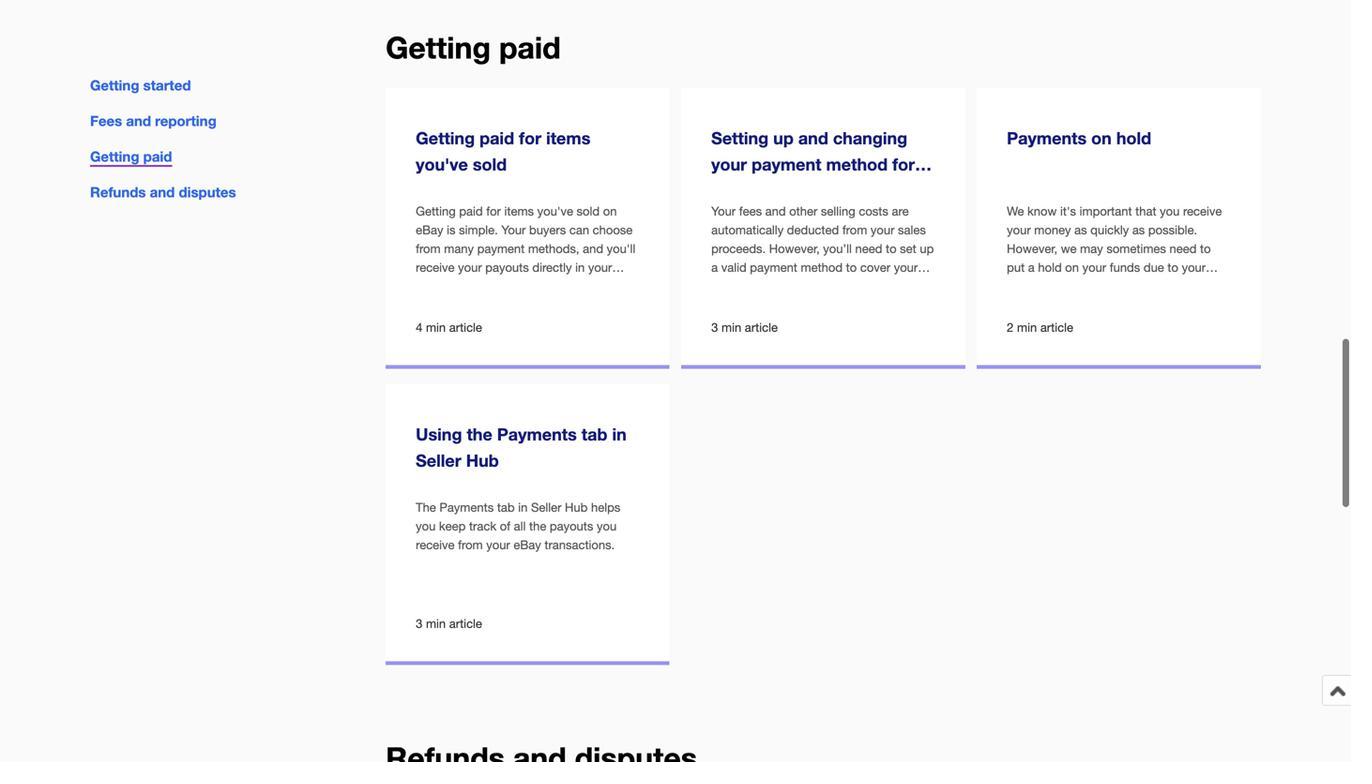 Task type: describe. For each thing, give the bounding box(es) containing it.
refunds
[[90, 184, 146, 201]]

other
[[789, 204, 818, 219]]

disputes.
[[1054, 298, 1104, 313]]

on inside we know it's important that you receive your money as quickly as possible. however, we may sometimes need to put a hold on your funds due to your selling history or performance, or to address disputes. this helps us keep ebay a safe marketplace for buyers and sellers.
[[1065, 260, 1079, 275]]

to left set
[[886, 242, 897, 256]]

however, inside setting up and changing your payment method for fees and selling costs your fees and other selling costs are automatically deducted from your sales proceeds. however, you'll need to set up a valid payment method to cover your selling costs in case your sales proceeds are insufficient. a valid payment method includes a debit or credit card, or a linked payout bank account.
[[769, 242, 820, 256]]

1 vertical spatial method
[[801, 260, 843, 275]]

payment inside getting paid for items you've sold on ebay is simple. your buyers can choose from many payment methods, and you'll receive your payouts directly in your checking account or visa or mastercard debit card. you can track all of your payouts in the payments tab in my ebay.
[[477, 242, 525, 256]]

your inside the payments tab in seller hub helps you keep track of all the payouts you receive from your ebay transactions.
[[486, 538, 510, 553]]

0 vertical spatial method
[[826, 154, 888, 174]]

insufficient.
[[732, 298, 794, 313]]

1 vertical spatial fees
[[739, 204, 762, 219]]

ebay.
[[608, 317, 638, 331]]

the
[[416, 501, 436, 515]]

1 as from the left
[[1074, 223, 1087, 237]]

getting paid for items you've sold on ebay is simple. your buyers can choose from many payment methods, and you'll receive your payouts directly in your checking account or visa or mastercard debit card. you can track all of your payouts in the payments tab in my ebay.
[[416, 204, 638, 331]]

you inside we know it's important that you receive your money as quickly as possible. however, we may sometimes need to put a hold on your funds due to your selling history or performance, or to address disputes. this helps us keep ebay a safe marketplace for buyers and sellers.
[[1160, 204, 1180, 219]]

the inside the payments tab in seller hub helps you keep track of all the payouts you receive from your ebay transactions.
[[529, 519, 546, 534]]

getting inside getting paid for items you've sold
[[416, 128, 475, 148]]

tab inside using the payments tab in seller hub
[[582, 424, 607, 445]]

your up my
[[585, 298, 609, 313]]

need inside setting up and changing your payment method for fees and selling costs your fees and other selling costs are automatically deducted from your sales proceeds. however, you'll need to set up a valid payment method to cover your selling costs in case your sales proceeds are insufficient. a valid payment method includes a debit or credit card, or a linked payout bank account.
[[855, 242, 882, 256]]

min for getting paid for items you've sold
[[426, 320, 446, 335]]

getting started
[[90, 77, 191, 94]]

bank
[[788, 336, 815, 350]]

money
[[1034, 223, 1071, 237]]

payments inside the payments tab in seller hub helps you keep track of all the payouts you receive from your ebay transactions.
[[439, 501, 494, 515]]

hold inside we know it's important that you receive your money as quickly as possible. however, we may sometimes need to put a hold on your funds due to your selling history or performance, or to address disputes. this helps us keep ebay a safe marketplace for buyers and sellers.
[[1038, 260, 1062, 275]]

2
[[1007, 320, 1014, 335]]

helps inside the payments tab in seller hub helps you keep track of all the payouts you receive from your ebay transactions.
[[591, 501, 620, 515]]

you've for getting paid for items you've sold on ebay is simple. your buyers can choose from many payment methods, and you'll receive your payouts directly in your checking account or visa or mastercard debit card. you can track all of your payouts in the payments tab in my ebay.
[[537, 204, 573, 219]]

3 for setting up and changing your payment method for fees and selling costs
[[711, 320, 718, 335]]

buyers inside getting paid for items you've sold on ebay is simple. your buyers can choose from many payment methods, and you'll receive your payouts directly in your checking account or visa or mastercard debit card. you can track all of your payouts in the payments tab in my ebay.
[[529, 223, 566, 237]]

payments inside using the payments tab in seller hub
[[497, 424, 577, 445]]

setting
[[711, 128, 769, 148]]

tab inside getting paid for items you've sold on ebay is simple. your buyers can choose from many payment methods, and you'll receive your payouts directly in your checking account or visa or mastercard debit card. you can track all of your payouts in the payments tab in my ebay.
[[554, 317, 571, 331]]

funds
[[1110, 260, 1140, 275]]

quickly
[[1091, 223, 1129, 237]]

the payments tab in seller hub helps you keep track of all the payouts you receive from your ebay transactions.
[[416, 501, 620, 553]]

all inside getting paid for items you've sold on ebay is simple. your buyers can choose from many payment methods, and you'll receive your payouts directly in your checking account or visa or mastercard debit card. you can track all of your payouts in the payments tab in my ebay.
[[555, 298, 567, 313]]

0 vertical spatial fees
[[711, 181, 745, 201]]

we know it's important that you receive your money as quickly as possible. however, we may sometimes need to put a hold on your funds due to your selling history or performance, or to address disputes. this helps us keep ebay a safe marketplace for buyers and sellers.
[[1007, 204, 1224, 350]]

set
[[900, 242, 916, 256]]

your down set
[[894, 260, 918, 275]]

choose
[[593, 223, 633, 237]]

2 vertical spatial costs
[[749, 279, 779, 294]]

linked
[[711, 336, 744, 350]]

your up "cover"
[[871, 223, 895, 237]]

started
[[143, 77, 191, 94]]

know
[[1027, 204, 1057, 219]]

reporting
[[155, 113, 216, 130]]

in inside using the payments tab in seller hub
[[612, 424, 627, 445]]

or right visa
[[556, 279, 567, 294]]

may
[[1080, 242, 1103, 256]]

1 horizontal spatial you
[[597, 519, 617, 534]]

to right sometimes
[[1200, 242, 1211, 256]]

or right card, at the top right of the page
[[881, 317, 892, 331]]

1 horizontal spatial valid
[[808, 298, 834, 313]]

receive inside getting paid for items you've sold on ebay is simple. your buyers can choose from many payment methods, and you'll receive your payouts directly in your checking account or visa or mastercard debit card. you can track all of your payouts in the payments tab in my ebay.
[[416, 260, 455, 275]]

deducted
[[787, 223, 839, 237]]

many
[[444, 242, 474, 256]]

or up bank
[[801, 317, 812, 331]]

your right 'due'
[[1182, 260, 1206, 275]]

includes
[[711, 317, 757, 331]]

marketplace
[[1074, 317, 1141, 331]]

0 vertical spatial hold
[[1116, 128, 1151, 148]]

fees and reporting
[[90, 113, 216, 130]]

disputes
[[179, 184, 236, 201]]

2 vertical spatial method
[[888, 298, 930, 313]]

fees and reporting link
[[90, 113, 216, 130]]

sellers.
[[1007, 336, 1045, 350]]

0 horizontal spatial payouts
[[416, 317, 459, 331]]

fees
[[90, 113, 122, 130]]

setting up and changing your payment method for fees and selling costs your fees and other selling costs are automatically deducted from your sales proceeds. however, you'll need to set up a valid payment method to cover your selling costs in case your sales proceeds are insufficient. a valid payment method includes a debit or credit card, or a linked payout bank account.
[[711, 128, 934, 350]]

you
[[478, 298, 498, 313]]

a right put in the top of the page
[[1028, 260, 1035, 275]]

2 min article
[[1007, 320, 1073, 335]]

items for getting paid for items you've sold on ebay is simple. your buyers can choose from many payment methods, and you'll receive your payouts directly in your checking account or visa or mastercard debit card. you can track all of your payouts in the payments tab in my ebay.
[[504, 204, 534, 219]]

track inside getting paid for items you've sold on ebay is simple. your buyers can choose from many payment methods, and you'll receive your payouts directly in your checking account or visa or mastercard debit card. you can track all of your payouts in the payments tab in my ebay.
[[525, 298, 552, 313]]

need inside we know it's important that you receive your money as quickly as possible. however, we may sometimes need to put a hold on your funds due to your selling history or performance, or to address disputes. this helps us keep ebay a safe marketplace for buyers and sellers.
[[1170, 242, 1197, 256]]

0 horizontal spatial getting paid
[[90, 148, 172, 165]]

0 vertical spatial valid
[[721, 260, 747, 275]]

for inside getting paid for items you've sold
[[519, 128, 541, 148]]

keep inside we know it's important that you receive your money as quickly as possible. however, we may sometimes need to put a hold on your funds due to your selling history or performance, or to address disputes. this helps us keep ebay a safe marketplace for buyers and sellers.
[[1182, 298, 1209, 313]]

your right case on the top right
[[824, 279, 848, 294]]

methods,
[[528, 242, 579, 256]]

0 vertical spatial on
[[1091, 128, 1112, 148]]

changing
[[833, 128, 907, 148]]

payment up case on the top right
[[750, 260, 797, 275]]

ebay inside getting paid for items you've sold on ebay is simple. your buyers can choose from many payment methods, and you'll receive your payouts directly in your checking account or visa or mastercard debit card. you can track all of your payouts in the payments tab in my ebay.
[[416, 223, 443, 237]]

safe
[[1048, 317, 1071, 331]]

article for using the payments tab in seller hub
[[449, 617, 482, 631]]

0 horizontal spatial can
[[501, 298, 521, 313]]

that
[[1135, 204, 1156, 219]]

payment up other
[[752, 154, 821, 174]]

a down proceeds.
[[711, 260, 718, 275]]

of inside getting paid for items you've sold on ebay is simple. your buyers can choose from many payment methods, and you'll receive your payouts directly in your checking account or visa or mastercard debit card. you can track all of your payouts in the payments tab in my ebay.
[[571, 298, 581, 313]]

sold for getting paid for items you've sold
[[473, 154, 507, 174]]

to down you'll
[[846, 260, 857, 275]]

from inside the payments tab in seller hub helps you keep track of all the payouts you receive from your ebay transactions.
[[458, 538, 483, 553]]

or up us
[[1175, 279, 1187, 294]]

payout
[[747, 336, 785, 350]]

your inside getting paid for items you've sold on ebay is simple. your buyers can choose from many payment methods, and you'll receive your payouts directly in your checking account or visa or mastercard debit card. you can track all of your payouts in the payments tab in my ebay.
[[501, 223, 526, 237]]

0 vertical spatial costs
[[842, 181, 886, 201]]

your down may
[[1082, 260, 1106, 275]]

0 horizontal spatial sales
[[852, 279, 880, 294]]

card.
[[447, 298, 474, 313]]

ebay inside the payments tab in seller hub helps you keep track of all the payouts you receive from your ebay transactions.
[[514, 538, 541, 553]]

0 vertical spatial sales
[[898, 223, 926, 237]]

visa
[[530, 279, 553, 294]]

a right card, at the top right of the page
[[895, 317, 902, 331]]

4
[[416, 320, 423, 335]]

receive inside we know it's important that you receive your money as quickly as possible. however, we may sometimes need to put a hold on your funds due to your selling history or performance, or to address disputes. this helps us keep ebay a safe marketplace for buyers and sellers.
[[1183, 204, 1222, 219]]

card,
[[850, 317, 877, 331]]

possible.
[[1148, 223, 1197, 237]]

a
[[797, 298, 805, 313]]

a left safe
[[1038, 317, 1044, 331]]

case
[[795, 279, 821, 294]]

address
[[1007, 298, 1051, 313]]

the inside getting paid for items you've sold on ebay is simple. your buyers can choose from many payment methods, and you'll receive your payouts directly in your checking account or visa or mastercard debit card. you can track all of your payouts in the payments tab in my ebay.
[[476, 317, 493, 331]]

we
[[1007, 204, 1024, 219]]

performance,
[[1099, 279, 1172, 294]]

hub inside the payments tab in seller hub helps you keep track of all the payouts you receive from your ebay transactions.
[[565, 501, 588, 515]]

1 vertical spatial costs
[[859, 204, 888, 219]]

seller inside using the payments tab in seller hub
[[416, 451, 461, 471]]

cover
[[860, 260, 891, 275]]

payments on hold
[[1007, 128, 1151, 148]]

0 vertical spatial payouts
[[485, 260, 529, 275]]



Task type: locate. For each thing, give the bounding box(es) containing it.
1 vertical spatial payouts
[[416, 317, 459, 331]]

ebay
[[416, 223, 443, 237], [1007, 317, 1034, 331], [514, 538, 541, 553]]

0 horizontal spatial are
[[711, 298, 728, 313]]

2 vertical spatial from
[[458, 538, 483, 553]]

the inside using the payments tab in seller hub
[[467, 424, 492, 445]]

costs up insufficient.
[[749, 279, 779, 294]]

min for setting up and changing your payment method for fees and selling costs
[[722, 320, 741, 335]]

from inside setting up and changing your payment method for fees and selling costs your fees and other selling costs are automatically deducted from your sales proceeds. however, you'll need to set up a valid payment method to cover your selling costs in case your sales proceeds are insufficient. a valid payment method includes a debit or credit card, or a linked payout bank account.
[[842, 223, 867, 237]]

getting paid link
[[90, 148, 172, 167]]

your right simple.
[[501, 223, 526, 237]]

you up possible.
[[1160, 204, 1180, 219]]

1 vertical spatial track
[[469, 519, 496, 534]]

sales
[[898, 223, 926, 237], [852, 279, 880, 294]]

payment
[[752, 154, 821, 174], [477, 242, 525, 256], [750, 260, 797, 275], [837, 298, 884, 313]]

0 horizontal spatial ebay
[[416, 223, 443, 237]]

receive up checking
[[416, 260, 455, 275]]

1 horizontal spatial your
[[711, 204, 736, 219]]

we
[[1061, 242, 1077, 256]]

keep down using on the bottom of the page
[[439, 519, 466, 534]]

can up methods,
[[569, 223, 589, 237]]

valid down proceeds.
[[721, 260, 747, 275]]

0 horizontal spatial track
[[469, 519, 496, 534]]

article for setting up and changing your payment method for fees and selling costs
[[745, 320, 778, 335]]

0 vertical spatial from
[[842, 223, 867, 237]]

0 horizontal spatial sold
[[473, 154, 507, 174]]

getting
[[386, 29, 491, 65], [90, 77, 139, 94], [416, 128, 475, 148], [90, 148, 139, 165], [416, 204, 456, 219]]

of down using the payments tab in seller hub
[[500, 519, 510, 534]]

items for getting paid for items you've sold
[[546, 128, 591, 148]]

1 vertical spatial of
[[500, 519, 510, 534]]

min for payments on hold
[[1017, 320, 1037, 335]]

all down using the payments tab in seller hub
[[514, 519, 526, 534]]

can right you
[[501, 298, 521, 313]]

1 vertical spatial valid
[[808, 298, 834, 313]]

sold up simple.
[[473, 154, 507, 174]]

2 vertical spatial payouts
[[550, 519, 593, 534]]

for inside we know it's important that you receive your money as quickly as possible. however, we may sometimes need to put a hold on your funds due to your selling history or performance, or to address disputes. this helps us keep ebay a safe marketplace for buyers and sellers.
[[1145, 317, 1159, 331]]

payouts inside the payments tab in seller hub helps you keep track of all the payouts you receive from your ebay transactions.
[[550, 519, 593, 534]]

1 vertical spatial from
[[416, 242, 441, 256]]

1 horizontal spatial ebay
[[514, 538, 541, 553]]

sometimes
[[1107, 242, 1166, 256]]

3 min article for setting up and changing your payment method for fees and selling costs
[[711, 320, 778, 335]]

1 vertical spatial hub
[[565, 501, 588, 515]]

paid inside getting paid for items you've sold on ebay is simple. your buyers can choose from many payment methods, and you'll receive your payouts directly in your checking account or visa or mastercard debit card. you can track all of your payouts in the payments tab in my ebay.
[[459, 204, 483, 219]]

1 horizontal spatial buyers
[[1163, 317, 1200, 331]]

3 for using the payments tab in seller hub
[[416, 617, 423, 631]]

this
[[1107, 298, 1130, 313]]

you up "transactions."
[[597, 519, 617, 534]]

0 vertical spatial hub
[[466, 451, 499, 471]]

helps down "performance," at the right
[[1133, 298, 1163, 313]]

on down 'we'
[[1065, 260, 1079, 275]]

1 horizontal spatial getting paid
[[386, 29, 561, 65]]

0 vertical spatial tab
[[554, 317, 571, 331]]

1 vertical spatial all
[[514, 519, 526, 534]]

receive
[[1183, 204, 1222, 219], [416, 260, 455, 275], [416, 538, 455, 553]]

4 min article
[[416, 320, 482, 335]]

0 vertical spatial keep
[[1182, 298, 1209, 313]]

0 vertical spatial sold
[[473, 154, 507, 174]]

using the payments tab in seller hub
[[416, 424, 627, 471]]

debit down a
[[770, 317, 798, 331]]

0 vertical spatial getting paid
[[386, 29, 561, 65]]

1 horizontal spatial of
[[571, 298, 581, 313]]

up right setting
[[773, 128, 794, 148]]

3 min article
[[711, 320, 778, 335], [416, 617, 482, 631]]

of inside the payments tab in seller hub helps you keep track of all the payouts you receive from your ebay transactions.
[[500, 519, 510, 534]]

0 horizontal spatial 3
[[416, 617, 423, 631]]

for
[[519, 128, 541, 148], [892, 154, 915, 174], [486, 204, 501, 219], [1145, 317, 1159, 331]]

1 horizontal spatial sales
[[898, 223, 926, 237]]

1 however, from the left
[[769, 242, 820, 256]]

you down the
[[416, 519, 436, 534]]

proceeds.
[[711, 242, 766, 256]]

1 vertical spatial receive
[[416, 260, 455, 275]]

for inside getting paid for items you've sold on ebay is simple. your buyers can choose from many payment methods, and you'll receive your payouts directly in your checking account or visa or mastercard debit card. you can track all of your payouts in the payments tab in my ebay.
[[486, 204, 501, 219]]

from
[[842, 223, 867, 237], [416, 242, 441, 256], [458, 538, 483, 553]]

1 vertical spatial you've
[[537, 204, 573, 219]]

account.
[[818, 336, 866, 350]]

all inside the payments tab in seller hub helps you keep track of all the payouts you receive from your ebay transactions.
[[514, 519, 526, 534]]

account
[[468, 279, 512, 294]]

0 horizontal spatial however,
[[769, 242, 820, 256]]

1 vertical spatial debit
[[770, 317, 798, 331]]

3 min article for using the payments tab in seller hub
[[416, 617, 482, 631]]

1 horizontal spatial all
[[555, 298, 567, 313]]

due
[[1144, 260, 1164, 275]]

0 horizontal spatial keep
[[439, 519, 466, 534]]

track down using the payments tab in seller hub
[[469, 519, 496, 534]]

you
[[1160, 204, 1180, 219], [416, 519, 436, 534], [597, 519, 617, 534]]

ebay left is
[[416, 223, 443, 237]]

checking
[[416, 279, 465, 294]]

0 vertical spatial 3 min article
[[711, 320, 778, 335]]

us
[[1166, 298, 1179, 313]]

are up includes in the top right of the page
[[711, 298, 728, 313]]

sold inside getting paid for items you've sold on ebay is simple. your buyers can choose from many payment methods, and you'll receive your payouts directly in your checking account or visa or mastercard debit card. you can track all of your payouts in the payments tab in my ebay.
[[577, 204, 600, 219]]

receive down the
[[416, 538, 455, 553]]

1 vertical spatial 3
[[416, 617, 423, 631]]

0 vertical spatial can
[[569, 223, 589, 237]]

sold inside getting paid for items you've sold
[[473, 154, 507, 174]]

1 horizontal spatial hold
[[1116, 128, 1151, 148]]

put
[[1007, 260, 1025, 275]]

items inside getting paid for items you've sold
[[546, 128, 591, 148]]

fees
[[711, 181, 745, 201], [739, 204, 762, 219]]

article for payments on hold
[[1040, 320, 1073, 335]]

to right 'due'
[[1168, 260, 1178, 275]]

hold
[[1116, 128, 1151, 148], [1038, 260, 1062, 275]]

you've up methods,
[[537, 204, 573, 219]]

0 vertical spatial seller
[[416, 451, 461, 471]]

a
[[711, 260, 718, 275], [1028, 260, 1035, 275], [760, 317, 767, 331], [895, 317, 902, 331], [1038, 317, 1044, 331]]

getting inside getting paid for items you've sold on ebay is simple. your buyers can choose from many payment methods, and you'll receive your payouts directly in your checking account or visa or mastercard debit card. you can track all of your payouts in the payments tab in my ebay.
[[416, 204, 456, 219]]

0 horizontal spatial you've
[[416, 154, 468, 174]]

of down mastercard
[[571, 298, 581, 313]]

0 horizontal spatial hub
[[466, 451, 499, 471]]

important
[[1080, 204, 1132, 219]]

helps up "transactions."
[[591, 501, 620, 515]]

2 however, from the left
[[1007, 242, 1057, 256]]

in inside the payments tab in seller hub helps you keep track of all the payouts you receive from your ebay transactions.
[[518, 501, 528, 515]]

mastercard
[[571, 279, 632, 294]]

hub up the payments tab in seller hub helps you keep track of all the payouts you receive from your ebay transactions.
[[466, 451, 499, 471]]

1 vertical spatial sales
[[852, 279, 880, 294]]

0 horizontal spatial up
[[773, 128, 794, 148]]

your up 'automatically'
[[711, 204, 736, 219]]

payment down simple.
[[477, 242, 525, 256]]

your left "transactions."
[[486, 538, 510, 553]]

0 horizontal spatial need
[[855, 242, 882, 256]]

selling
[[785, 181, 837, 201], [821, 204, 855, 219], [711, 279, 746, 294], [1007, 279, 1041, 294]]

0 horizontal spatial seller
[[416, 451, 461, 471]]

method
[[826, 154, 888, 174], [801, 260, 843, 275], [888, 298, 930, 313]]

a down insufficient.
[[760, 317, 767, 331]]

0 horizontal spatial of
[[500, 519, 510, 534]]

selling inside we know it's important that you receive your money as quickly as possible. however, we may sometimes need to put a hold on your funds due to your selling history or performance, or to address disputes. this helps us keep ebay a safe marketplace for buyers and sellers.
[[1007, 279, 1041, 294]]

2 need from the left
[[1170, 242, 1197, 256]]

1 vertical spatial the
[[467, 424, 492, 445]]

track inside the payments tab in seller hub helps you keep track of all the payouts you receive from your ebay transactions.
[[469, 519, 496, 534]]

transactions.
[[545, 538, 615, 553]]

costs up "cover"
[[859, 204, 888, 219]]

the down you
[[476, 317, 493, 331]]

paid
[[499, 29, 561, 65], [480, 128, 514, 148], [143, 148, 172, 165], [459, 204, 483, 219]]

0 vertical spatial of
[[571, 298, 581, 313]]

you've inside getting paid for items you've sold
[[416, 154, 468, 174]]

2 horizontal spatial from
[[842, 223, 867, 237]]

using
[[416, 424, 462, 445]]

simple.
[[459, 223, 498, 237]]

sold up choose
[[577, 204, 600, 219]]

1 horizontal spatial payouts
[[485, 260, 529, 275]]

your down setting
[[711, 154, 747, 174]]

on
[[1091, 128, 1112, 148], [603, 204, 617, 219], [1065, 260, 1079, 275]]

0 horizontal spatial buyers
[[529, 223, 566, 237]]

1 horizontal spatial 3 min article
[[711, 320, 778, 335]]

1 horizontal spatial on
[[1065, 260, 1079, 275]]

getting paid
[[386, 29, 561, 65], [90, 148, 172, 165]]

are up set
[[892, 204, 909, 219]]

your up mastercard
[[588, 260, 612, 275]]

min for using the payments tab in seller hub
[[426, 617, 446, 631]]

or up disputes.
[[1085, 279, 1096, 294]]

1 horizontal spatial keep
[[1182, 298, 1209, 313]]

sold
[[473, 154, 507, 174], [577, 204, 600, 219]]

from inside getting paid for items you've sold on ebay is simple. your buyers can choose from many payment methods, and you'll receive your payouts directly in your checking account or visa or mastercard debit card. you can track all of your payouts in the payments tab in my ebay.
[[416, 242, 441, 256]]

method down the proceeds
[[888, 298, 930, 313]]

1 vertical spatial tab
[[582, 424, 607, 445]]

directly
[[532, 260, 572, 275]]

valid
[[721, 260, 747, 275], [808, 298, 834, 313]]

0 horizontal spatial from
[[416, 242, 441, 256]]

and inside we know it's important that you receive your money as quickly as possible. however, we may sometimes need to put a hold on your funds due to your selling history or performance, or to address disputes. this helps us keep ebay a safe marketplace for buyers and sellers.
[[1203, 317, 1224, 331]]

min
[[426, 320, 446, 335], [722, 320, 741, 335], [1017, 320, 1037, 335], [426, 617, 446, 631]]

refunds and disputes
[[90, 184, 236, 201]]

1 horizontal spatial you've
[[537, 204, 573, 219]]

1 vertical spatial your
[[501, 223, 526, 237]]

0 horizontal spatial your
[[501, 223, 526, 237]]

0 vertical spatial your
[[711, 204, 736, 219]]

selling up includes in the top right of the page
[[711, 279, 746, 294]]

on up choose
[[603, 204, 617, 219]]

you've for getting paid for items you've sold
[[416, 154, 468, 174]]

selling up other
[[785, 181, 837, 201]]

0 horizontal spatial debit
[[416, 298, 443, 313]]

1 vertical spatial helps
[[591, 501, 620, 515]]

1 horizontal spatial seller
[[531, 501, 561, 515]]

it's
[[1060, 204, 1076, 219]]

0 horizontal spatial valid
[[721, 260, 747, 275]]

costs down changing
[[842, 181, 886, 201]]

seller inside the payments tab in seller hub helps you keep track of all the payouts you receive from your ebay transactions.
[[531, 501, 561, 515]]

1 horizontal spatial up
[[920, 242, 934, 256]]

buyers down us
[[1163, 317, 1200, 331]]

buyers up methods,
[[529, 223, 566, 237]]

on inside getting paid for items you've sold on ebay is simple. your buyers can choose from many payment methods, and you'll receive your payouts directly in your checking account or visa or mastercard debit card. you can track all of your payouts in the payments tab in my ebay.
[[603, 204, 617, 219]]

my
[[588, 317, 604, 331]]

2 horizontal spatial on
[[1091, 128, 1112, 148]]

automatically
[[711, 223, 784, 237]]

ebay left "transactions."
[[514, 538, 541, 553]]

history
[[1045, 279, 1081, 294]]

track
[[525, 298, 552, 313], [469, 519, 496, 534]]

all down directly
[[555, 298, 567, 313]]

0 vertical spatial the
[[476, 317, 493, 331]]

you've
[[416, 154, 468, 174], [537, 204, 573, 219]]

hub
[[466, 451, 499, 471], [565, 501, 588, 515]]

0 vertical spatial buyers
[[529, 223, 566, 237]]

is
[[447, 223, 456, 237]]

in inside setting up and changing your payment method for fees and selling costs your fees and other selling costs are automatically deducted from your sales proceeds. however, you'll need to set up a valid payment method to cover your selling costs in case your sales proceeds are insufficient. a valid payment method includes a debit or credit card, or a linked payout bank account.
[[782, 279, 792, 294]]

items
[[546, 128, 591, 148], [504, 204, 534, 219]]

payouts up the account
[[485, 260, 529, 275]]

need up "cover"
[[855, 242, 882, 256]]

hub inside using the payments tab in seller hub
[[466, 451, 499, 471]]

however, up put in the top of the page
[[1007, 242, 1057, 256]]

track down visa
[[525, 298, 552, 313]]

payouts
[[485, 260, 529, 275], [416, 317, 459, 331], [550, 519, 593, 534]]

2 vertical spatial the
[[529, 519, 546, 534]]

you've up is
[[416, 154, 468, 174]]

method up case on the top right
[[801, 260, 843, 275]]

tab inside the payments tab in seller hub helps you keep track of all the payouts you receive from your ebay transactions.
[[497, 501, 515, 515]]

your
[[711, 204, 736, 219], [501, 223, 526, 237]]

buyers
[[529, 223, 566, 237], [1163, 317, 1200, 331]]

can
[[569, 223, 589, 237], [501, 298, 521, 313]]

as up may
[[1074, 223, 1087, 237]]

payouts up "transactions."
[[550, 519, 593, 534]]

hold up that
[[1116, 128, 1151, 148]]

sold for getting paid for items you've sold on ebay is simple. your buyers can choose from many payment methods, and you'll receive your payouts directly in your checking account or visa or mastercard debit card. you can track all of your payouts in the payments tab in my ebay.
[[577, 204, 600, 219]]

however, down deducted at the top right
[[769, 242, 820, 256]]

helps inside we know it's important that you receive your money as quickly as possible. however, we may sometimes need to put a hold on your funds due to your selling history or performance, or to address disputes. this helps us keep ebay a safe marketplace for buyers and sellers.
[[1133, 298, 1163, 313]]

the up "transactions."
[[529, 519, 546, 534]]

1 vertical spatial are
[[711, 298, 728, 313]]

ebay inside we know it's important that you receive your money as quickly as possible. however, we may sometimes need to put a hold on your funds due to your selling history or performance, or to address disputes. this helps us keep ebay a safe marketplace for buyers and sellers.
[[1007, 317, 1034, 331]]

2 horizontal spatial ebay
[[1007, 317, 1034, 331]]

1 vertical spatial buyers
[[1163, 317, 1200, 331]]

getting paid for items you've sold
[[416, 128, 591, 174]]

in
[[575, 260, 585, 275], [782, 279, 792, 294], [463, 317, 472, 331], [575, 317, 584, 331], [612, 424, 627, 445], [518, 501, 528, 515]]

the right using on the bottom of the page
[[467, 424, 492, 445]]

payouts down card.
[[416, 317, 459, 331]]

2 as from the left
[[1132, 223, 1145, 237]]

keep right us
[[1182, 298, 1209, 313]]

0 vertical spatial you've
[[416, 154, 468, 174]]

you've inside getting paid for items you've sold on ebay is simple. your buyers can choose from many payment methods, and you'll receive your payouts directly in your checking account or visa or mastercard debit card. you can track all of your payouts in the payments tab in my ebay.
[[537, 204, 573, 219]]

hold up the "history"
[[1038, 260, 1062, 275]]

0 horizontal spatial tab
[[497, 501, 515, 515]]

credit
[[815, 317, 846, 331]]

receive up possible.
[[1183, 204, 1222, 219]]

1 horizontal spatial tab
[[554, 317, 571, 331]]

or left visa
[[516, 279, 527, 294]]

payments inside getting paid for items you've sold on ebay is simple. your buyers can choose from many payment methods, and you'll receive your payouts directly in your checking account or visa or mastercard debit card. you can track all of your payouts in the payments tab in my ebay.
[[496, 317, 550, 331]]

buyers inside we know it's important that you receive your money as quickly as possible. however, we may sometimes need to put a hold on your funds due to your selling history or performance, or to address disputes. this helps us keep ebay a safe marketplace for buyers and sellers.
[[1163, 317, 1200, 331]]

0 horizontal spatial 3 min article
[[416, 617, 482, 631]]

0 horizontal spatial you
[[416, 519, 436, 534]]

2 horizontal spatial you
[[1160, 204, 1180, 219]]

your down the we
[[1007, 223, 1031, 237]]

seller down using on the bottom of the page
[[416, 451, 461, 471]]

tab
[[554, 317, 571, 331], [582, 424, 607, 445], [497, 501, 515, 515]]

seller up "transactions."
[[531, 501, 561, 515]]

0 vertical spatial receive
[[1183, 204, 1222, 219]]

0 horizontal spatial items
[[504, 204, 534, 219]]

paid inside getting paid for items you've sold
[[480, 128, 514, 148]]

ebay up sellers.
[[1007, 317, 1034, 331]]

for inside setting up and changing your payment method for fees and selling costs your fees and other selling costs are automatically deducted from your sales proceeds. however, you'll need to set up a valid payment method to cover your selling costs in case your sales proceeds are insufficient. a valid payment method includes a debit or credit card, or a linked payout bank account.
[[892, 154, 915, 174]]

refunds and disputes link
[[90, 184, 236, 201]]

items inside getting paid for items you've sold on ebay is simple. your buyers can choose from many payment methods, and you'll receive your payouts directly in your checking account or visa or mastercard debit card. you can track all of your payouts in the payments tab in my ebay.
[[504, 204, 534, 219]]

you'll
[[823, 242, 852, 256]]

and inside getting paid for items you've sold on ebay is simple. your buyers can choose from many payment methods, and you'll receive your payouts directly in your checking account or visa or mastercard debit card. you can track all of your payouts in the payments tab in my ebay.
[[583, 242, 603, 256]]

debit down checking
[[416, 298, 443, 313]]

keep inside the payments tab in seller hub helps you keep track of all the payouts you receive from your ebay transactions.
[[439, 519, 466, 534]]

need down possible.
[[1170, 242, 1197, 256]]

1 horizontal spatial are
[[892, 204, 909, 219]]

receive inside the payments tab in seller hub helps you keep track of all the payouts you receive from your ebay transactions.
[[416, 538, 455, 553]]

sales up set
[[898, 223, 926, 237]]

1 horizontal spatial sold
[[577, 204, 600, 219]]

debit inside getting paid for items you've sold on ebay is simple. your buyers can choose from many payment methods, and you'll receive your payouts directly in your checking account or visa or mastercard debit card. you can track all of your payouts in the payments tab in my ebay.
[[416, 298, 443, 313]]

article for getting paid for items you've sold
[[449, 320, 482, 335]]

the
[[476, 317, 493, 331], [467, 424, 492, 445], [529, 519, 546, 534]]

you'll
[[607, 242, 635, 256]]

1 vertical spatial up
[[920, 242, 934, 256]]

proceeds
[[883, 279, 934, 294]]

however, inside we know it's important that you receive your money as quickly as possible. however, we may sometimes need to put a hold on your funds due to your selling history or performance, or to address disputes. this helps us keep ebay a safe marketplace for buyers and sellers.
[[1007, 242, 1057, 256]]

getting started link
[[90, 77, 191, 94]]

and
[[126, 113, 151, 130], [798, 128, 828, 148], [750, 181, 780, 201], [150, 184, 175, 201], [765, 204, 786, 219], [583, 242, 603, 256], [1203, 317, 1224, 331]]

to right "performance," at the right
[[1190, 279, 1201, 294]]

0 vertical spatial 3
[[711, 320, 718, 335]]

1 horizontal spatial items
[[546, 128, 591, 148]]

1 need from the left
[[855, 242, 882, 256]]

1 vertical spatial seller
[[531, 501, 561, 515]]

1 horizontal spatial 3
[[711, 320, 718, 335]]

2 vertical spatial ebay
[[514, 538, 541, 553]]

method down changing
[[826, 154, 888, 174]]

selling up deducted at the top right
[[821, 204, 855, 219]]

on up important
[[1091, 128, 1112, 148]]

1 vertical spatial hold
[[1038, 260, 1062, 275]]

as up sometimes
[[1132, 223, 1145, 237]]

up right set
[[920, 242, 934, 256]]

hub up "transactions."
[[565, 501, 588, 515]]

your down many
[[458, 260, 482, 275]]

valid right a
[[808, 298, 834, 313]]

payment up card, at the top right of the page
[[837, 298, 884, 313]]

debit inside setting up and changing your payment method for fees and selling costs your fees and other selling costs are automatically deducted from your sales proceeds. however, you'll need to set up a valid payment method to cover your selling costs in case your sales proceeds are insufficient. a valid payment method includes a debit or credit card, or a linked payout bank account.
[[770, 317, 798, 331]]

payments
[[1007, 128, 1087, 148], [496, 317, 550, 331], [497, 424, 577, 445], [439, 501, 494, 515]]

1 horizontal spatial from
[[458, 538, 483, 553]]

sales down "cover"
[[852, 279, 880, 294]]

your inside setting up and changing your payment method for fees and selling costs your fees and other selling costs are automatically deducted from your sales proceeds. however, you'll need to set up a valid payment method to cover your selling costs in case your sales proceeds are insufficient. a valid payment method includes a debit or credit card, or a linked payout bank account.
[[711, 204, 736, 219]]



Task type: vqa. For each thing, say whether or not it's contained in the screenshot.
1st Rated from the bottom of the page
no



